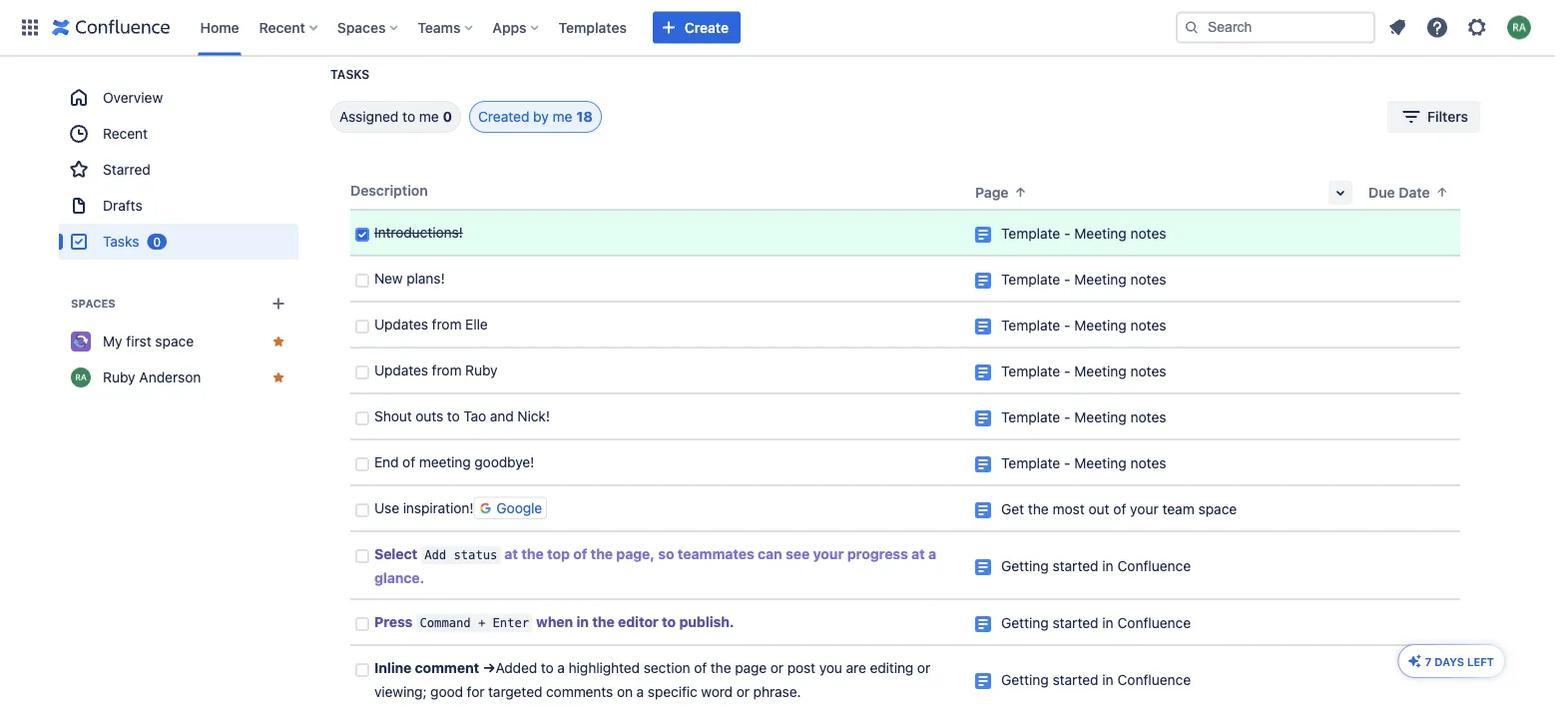 Task type: vqa. For each thing, say whether or not it's contained in the screenshot.
Main Content Area, Start Typing To Enter Text. text box
no



Task type: locate. For each thing, give the bounding box(es) containing it.
page title icon image for introductions!
[[976, 227, 992, 243]]

1 vertical spatial confluence
[[1118, 615, 1192, 631]]

1 horizontal spatial me
[[553, 108, 573, 125]]

at right status
[[505, 546, 518, 562]]

page title icon image for use inspiration!
[[976, 502, 992, 518]]

0 vertical spatial started
[[1053, 558, 1099, 574]]

tab list containing assigned to me
[[307, 101, 602, 133]]

started for at the top of the page, so teammates can see your progress at a glance.
[[1053, 558, 1099, 574]]

1 horizontal spatial 0
[[443, 108, 452, 125]]

0 horizontal spatial your
[[814, 546, 844, 562]]

home link
[[194, 11, 245, 43]]

at right progress
[[912, 546, 925, 562]]

1 vertical spatial updates
[[374, 362, 428, 378]]

1 vertical spatial recent
[[103, 125, 148, 142]]

updates up shout
[[374, 362, 428, 378]]

ruby down my on the left top of the page
[[103, 369, 135, 385]]

1 vertical spatial from
[[432, 362, 462, 378]]

3 template - meeting notes from the top
[[1002, 317, 1167, 334]]

1 getting started in confluence link from the top
[[1002, 558, 1192, 574]]

1 vertical spatial spaces
[[71, 297, 116, 310]]

editor
[[618, 614, 659, 630]]

starred link
[[59, 152, 299, 188]]

editing
[[870, 660, 914, 676]]

- for ruby
[[1065, 363, 1071, 379]]

create button
[[653, 11, 741, 43]]

me right the by
[[553, 108, 573, 125]]

2 getting from the top
[[1002, 615, 1049, 631]]

0 vertical spatial getting started in confluence link
[[1002, 558, 1192, 574]]

updates from elle
[[374, 316, 488, 333]]

shout
[[374, 408, 412, 424]]

from left elle
[[432, 316, 462, 333]]

2 started from the top
[[1053, 615, 1099, 631]]

create a space image
[[267, 292, 291, 316]]

spaces right "recent" dropdown button
[[337, 19, 386, 35]]

1 confluence from the top
[[1118, 558, 1192, 574]]

a right on
[[637, 684, 644, 700]]

5 template from the top
[[1002, 409, 1061, 425]]

page
[[976, 184, 1009, 201]]

1 vertical spatial tasks
[[103, 233, 139, 250]]

2 getting started in confluence link from the top
[[1002, 615, 1192, 631]]

updates down new plans!
[[374, 316, 428, 333]]

1 vertical spatial 0
[[153, 235, 161, 249]]

in for inline comment →
[[1103, 672, 1114, 688]]

or down page
[[737, 684, 750, 700]]

of
[[403, 454, 416, 470], [1114, 501, 1127, 517], [574, 546, 587, 562], [694, 660, 707, 676]]

5 - from the top
[[1065, 409, 1071, 425]]

comment
[[415, 660, 479, 676]]

your right see
[[814, 546, 844, 562]]

6 notes from the top
[[1131, 455, 1167, 471]]

0 left created
[[443, 108, 452, 125]]

template - meeting notes link for elle
[[1002, 317, 1167, 334]]

recent
[[259, 19, 305, 35], [103, 125, 148, 142]]

drafts link
[[59, 188, 299, 224]]

press
[[374, 614, 413, 630]]

1 horizontal spatial space
[[1199, 501, 1238, 517]]

1 vertical spatial getting
[[1002, 615, 1049, 631]]

from for ruby
[[432, 362, 462, 378]]

1 page title icon image from the top
[[976, 227, 992, 243]]

meeting for elle
[[1075, 317, 1127, 334]]

template - meeting notes for meeting
[[1002, 455, 1167, 471]]

global element
[[12, 0, 1172, 55]]

or right editing
[[918, 660, 931, 676]]

get the most out of your team space link
[[1002, 501, 1238, 517]]

by
[[533, 108, 549, 125]]

glance.
[[374, 570, 425, 586]]

page title icon image for updates from ruby
[[976, 365, 992, 380]]

template - meeting notes link for meeting
[[1002, 455, 1167, 471]]

2 page title icon image from the top
[[976, 273, 992, 289]]

updates for updates from ruby
[[374, 362, 428, 378]]

your profile and preferences image
[[1508, 15, 1532, 39]]

templates
[[559, 19, 627, 35]]

2 confluence from the top
[[1118, 615, 1192, 631]]

in for select
[[1103, 558, 1114, 574]]

select add status
[[374, 546, 498, 562]]

search image
[[1184, 19, 1200, 35]]

2 vertical spatial getting started in confluence
[[1002, 672, 1192, 688]]

page title icon image for new plans!
[[976, 273, 992, 289]]

recent inside "recent" dropdown button
[[259, 19, 305, 35]]

spaces up my on the left top of the page
[[71, 297, 116, 310]]

1 getting started in confluence from the top
[[1002, 558, 1192, 574]]

to right editor
[[662, 614, 676, 630]]

18
[[577, 108, 593, 125]]

1 horizontal spatial tasks
[[331, 67, 370, 81]]

2 meeting from the top
[[1075, 271, 1127, 288]]

get
[[1002, 501, 1025, 517]]

a
[[929, 546, 937, 562], [558, 660, 565, 676], [637, 684, 644, 700]]

template - meeting notes
[[1002, 225, 1167, 242], [1002, 271, 1167, 288], [1002, 317, 1167, 334], [1002, 363, 1167, 379], [1002, 409, 1167, 425], [1002, 455, 1167, 471]]

in
[[1103, 558, 1114, 574], [577, 614, 589, 630], [1103, 615, 1114, 631], [1103, 672, 1114, 688]]

7
[[1426, 655, 1432, 668]]

1 vertical spatial getting started in confluence link
[[1002, 615, 1192, 631]]

targeted
[[488, 684, 543, 700]]

enter
[[493, 616, 529, 630]]

get the most out of your team space
[[1002, 501, 1238, 517]]

getting started in confluence
[[1002, 558, 1192, 574], [1002, 615, 1192, 631], [1002, 672, 1192, 688]]

5 meeting from the top
[[1075, 409, 1127, 425]]

banner
[[0, 0, 1556, 56]]

3 template from the top
[[1002, 317, 1061, 334]]

template - meeting notes link
[[1002, 225, 1167, 242], [1002, 271, 1167, 288], [1002, 317, 1167, 334], [1002, 363, 1167, 379], [1002, 409, 1167, 425], [1002, 455, 1167, 471]]

tasks up assigned
[[331, 67, 370, 81]]

starred
[[103, 161, 151, 178]]

3 - from the top
[[1065, 317, 1071, 334]]

appswitcher icon image
[[18, 15, 42, 39]]

1 horizontal spatial spaces
[[337, 19, 386, 35]]

3 notes from the top
[[1131, 317, 1167, 334]]

space
[[155, 333, 194, 350], [1199, 501, 1238, 517]]

add
[[425, 548, 447, 562]]

your left the team
[[1131, 501, 1159, 517]]

5 page title icon image from the top
[[976, 410, 992, 426]]

getting started in confluence for when in the editor to publish.
[[1002, 615, 1192, 631]]

team
[[1163, 501, 1195, 517]]

2 vertical spatial getting started in confluence link
[[1002, 672, 1192, 688]]

description
[[351, 182, 428, 199]]

6 meeting from the top
[[1075, 455, 1127, 471]]

space right first
[[155, 333, 194, 350]]

updates
[[374, 316, 428, 333], [374, 362, 428, 378]]

getting
[[1002, 558, 1049, 574], [1002, 615, 1049, 631], [1002, 672, 1049, 688]]

1 horizontal spatial recent
[[259, 19, 305, 35]]

2 vertical spatial started
[[1053, 672, 1099, 688]]

0 horizontal spatial or
[[737, 684, 750, 700]]

to inside added to a highlighted section of the page or post you are editing or viewing; good for targeted comments on a specific word or phrase.
[[541, 660, 554, 676]]

0 vertical spatial your
[[1131, 501, 1159, 517]]

specific
[[648, 684, 698, 700]]

0 vertical spatial recent
[[259, 19, 305, 35]]

0 horizontal spatial recent
[[103, 125, 148, 142]]

6 template from the top
[[1002, 455, 1061, 471]]

1 vertical spatial started
[[1053, 615, 1099, 631]]

recent right home
[[259, 19, 305, 35]]

page
[[735, 660, 767, 676]]

2 horizontal spatial or
[[918, 660, 931, 676]]

1 started from the top
[[1053, 558, 1099, 574]]

3 page title icon image from the top
[[976, 319, 992, 335]]

2 vertical spatial a
[[637, 684, 644, 700]]

8 page title icon image from the top
[[976, 559, 992, 575]]

first
[[126, 333, 151, 350]]

left
[[1468, 655, 1495, 668]]

at
[[505, 546, 518, 562], [912, 546, 925, 562]]

0 vertical spatial updates
[[374, 316, 428, 333]]

group
[[59, 80, 299, 260]]

confluence for at the top of the page, so teammates can see your progress at a glance.
[[1118, 558, 1192, 574]]

5 template - meeting notes link from the top
[[1002, 409, 1167, 425]]

on
[[617, 684, 633, 700]]

2 vertical spatial getting
[[1002, 672, 1049, 688]]

0 vertical spatial from
[[432, 316, 462, 333]]

0 inside group
[[153, 235, 161, 249]]

2 updates from the top
[[374, 362, 428, 378]]

4 page title icon image from the top
[[976, 365, 992, 380]]

getting started in confluence link for at the top of the page, so teammates can see your progress at a glance.
[[1002, 558, 1192, 574]]

0 vertical spatial 0
[[443, 108, 452, 125]]

6 template - meeting notes link from the top
[[1002, 455, 1167, 471]]

4 template from the top
[[1002, 363, 1061, 379]]

page title icon image
[[976, 227, 992, 243], [976, 273, 992, 289], [976, 319, 992, 335], [976, 365, 992, 380], [976, 410, 992, 426], [976, 456, 992, 472], [976, 502, 992, 518], [976, 559, 992, 575], [976, 616, 992, 632], [976, 673, 992, 689]]

2 - from the top
[[1065, 271, 1071, 288]]

to right assigned
[[403, 108, 416, 125]]

template for to
[[1002, 409, 1061, 425]]

1 horizontal spatial at
[[912, 546, 925, 562]]

end
[[374, 454, 399, 470]]

0 vertical spatial getting started in confluence
[[1002, 558, 1192, 574]]

4 notes from the top
[[1131, 363, 1167, 379]]

my first space
[[103, 333, 194, 350]]

getting started in confluence link
[[1002, 558, 1192, 574], [1002, 615, 1192, 631], [1002, 672, 1192, 688]]

are
[[846, 660, 867, 676]]

out
[[1089, 501, 1110, 517]]

6 page title icon image from the top
[[976, 456, 992, 472]]

template - meeting notes for to
[[1002, 409, 1167, 425]]

notes
[[1131, 225, 1167, 242], [1131, 271, 1167, 288], [1131, 317, 1167, 334], [1131, 363, 1167, 379], [1131, 409, 1167, 425], [1131, 455, 1167, 471]]

0 vertical spatial a
[[929, 546, 937, 562]]

a up comments
[[558, 660, 565, 676]]

teams button
[[412, 11, 481, 43]]

4 template - meeting notes link from the top
[[1002, 363, 1167, 379]]

1 vertical spatial a
[[558, 660, 565, 676]]

section
[[644, 660, 691, 676]]

1 getting from the top
[[1002, 558, 1049, 574]]

notes for ruby
[[1131, 363, 1167, 379]]

10 page title icon image from the top
[[976, 673, 992, 689]]

banner containing home
[[0, 0, 1556, 56]]

0 horizontal spatial at
[[505, 546, 518, 562]]

goodbye!
[[475, 454, 535, 470]]

meeting for to
[[1075, 409, 1127, 425]]

for
[[467, 684, 485, 700]]

3 meeting from the top
[[1075, 317, 1127, 334]]

7 page title icon image from the top
[[976, 502, 992, 518]]

0 horizontal spatial ruby
[[103, 369, 135, 385]]

1 updates from the top
[[374, 316, 428, 333]]

your
[[1131, 501, 1159, 517], [814, 546, 844, 562]]

7 days left
[[1426, 655, 1495, 668]]

highlighted
[[569, 660, 640, 676]]

0 horizontal spatial space
[[155, 333, 194, 350]]

template - meeting notes for elle
[[1002, 317, 1167, 334]]

0 vertical spatial space
[[155, 333, 194, 350]]

of inside at the top of the page, so teammates can see your progress at a glance.
[[574, 546, 587, 562]]

publish.
[[680, 614, 735, 630]]

1 me from the left
[[419, 108, 439, 125]]

6 template - meeting notes from the top
[[1002, 455, 1167, 471]]

9 page title icon image from the top
[[976, 616, 992, 632]]

template for elle
[[1002, 317, 1061, 334]]

of right out
[[1114, 501, 1127, 517]]

3 template - meeting notes link from the top
[[1002, 317, 1167, 334]]

6 - from the top
[[1065, 455, 1071, 471]]

1 at from the left
[[505, 546, 518, 562]]

ascending sorting icon date image
[[1435, 184, 1451, 200]]

2 vertical spatial confluence
[[1118, 672, 1192, 688]]

tasks down drafts
[[103, 233, 139, 250]]

ruby down elle
[[466, 362, 498, 378]]

4 meeting from the top
[[1075, 363, 1127, 379]]

1 vertical spatial space
[[1199, 501, 1238, 517]]

tab list
[[307, 101, 602, 133]]

me
[[419, 108, 439, 125], [553, 108, 573, 125]]

the left 'page,' on the bottom left of the page
[[591, 546, 613, 562]]

3 confluence from the top
[[1118, 672, 1192, 688]]

created by me 18
[[478, 108, 593, 125]]

to right added on the left bottom
[[541, 660, 554, 676]]

4 template - meeting notes from the top
[[1002, 363, 1167, 379]]

2 template - meeting notes link from the top
[[1002, 271, 1167, 288]]

getting started in confluence link for when in the editor to publish.
[[1002, 615, 1192, 631]]

create
[[685, 19, 729, 35]]

2 template - meeting notes from the top
[[1002, 271, 1167, 288]]

of right top
[[574, 546, 587, 562]]

0 vertical spatial getting
[[1002, 558, 1049, 574]]

4 - from the top
[[1065, 363, 1071, 379]]

0 down drafts link
[[153, 235, 161, 249]]

2 from from the top
[[432, 362, 462, 378]]

spaces
[[337, 19, 386, 35], [71, 297, 116, 310]]

0 horizontal spatial 0
[[153, 235, 161, 249]]

1 horizontal spatial or
[[771, 660, 784, 676]]

space right the team
[[1199, 501, 1238, 517]]

2 me from the left
[[553, 108, 573, 125]]

0 horizontal spatial me
[[419, 108, 439, 125]]

started
[[1053, 558, 1099, 574], [1053, 615, 1099, 631], [1053, 672, 1099, 688]]

premium icon image
[[1408, 653, 1424, 669]]

from up shout outs to tao and nick!
[[432, 362, 462, 378]]

1 vertical spatial getting started in confluence
[[1002, 615, 1192, 631]]

confluence image
[[52, 15, 170, 39], [52, 15, 170, 39]]

ruby
[[466, 362, 498, 378], [103, 369, 135, 385]]

2 getting started in confluence from the top
[[1002, 615, 1192, 631]]

0 horizontal spatial tasks
[[103, 233, 139, 250]]

1 vertical spatial your
[[814, 546, 844, 562]]

press command + enter when in the editor to publish.
[[374, 614, 735, 630]]

0 vertical spatial spaces
[[337, 19, 386, 35]]

ascending sorting icon page image
[[1013, 184, 1029, 200]]

1 from from the top
[[432, 316, 462, 333]]

tasks
[[331, 67, 370, 81], [103, 233, 139, 250]]

5 template - meeting notes from the top
[[1002, 409, 1167, 425]]

- for to
[[1065, 409, 1071, 425]]

the right the get
[[1028, 501, 1049, 517]]

from
[[432, 316, 462, 333], [432, 362, 462, 378]]

5 notes from the top
[[1131, 409, 1167, 425]]

or
[[771, 660, 784, 676], [918, 660, 931, 676], [737, 684, 750, 700]]

0 vertical spatial confluence
[[1118, 558, 1192, 574]]

or up "phrase."
[[771, 660, 784, 676]]

to
[[403, 108, 416, 125], [447, 408, 460, 424], [662, 614, 676, 630], [541, 660, 554, 676]]

inspiration!
[[403, 500, 474, 516]]

recent up starred
[[103, 125, 148, 142]]

the up "word" at the left
[[711, 660, 732, 676]]

getting for at the top of the page, so teammates can see your progress at a glance.
[[1002, 558, 1049, 574]]

2 horizontal spatial a
[[929, 546, 937, 562]]

of up "word" at the left
[[694, 660, 707, 676]]

template for meeting
[[1002, 455, 1061, 471]]

me right assigned
[[419, 108, 439, 125]]

and
[[490, 408, 514, 424]]

a right progress
[[929, 546, 937, 562]]

2 notes from the top
[[1131, 271, 1167, 288]]



Task type: describe. For each thing, give the bounding box(es) containing it.
overview
[[103, 89, 163, 106]]

spaces inside popup button
[[337, 19, 386, 35]]

days
[[1435, 655, 1465, 668]]

select
[[374, 546, 418, 562]]

meeting for meeting
[[1075, 455, 1127, 471]]

notes for to
[[1131, 409, 1167, 425]]

use
[[374, 500, 399, 516]]

phrase.
[[754, 684, 801, 700]]

7 days left button
[[1400, 645, 1505, 677]]

home
[[200, 19, 239, 35]]

tao
[[464, 408, 487, 424]]

notes for meeting
[[1131, 455, 1167, 471]]

end of meeting goodbye!
[[374, 454, 535, 470]]

due date
[[1369, 184, 1431, 201]]

apps
[[493, 19, 527, 35]]

1 horizontal spatial a
[[637, 684, 644, 700]]

2 template from the top
[[1002, 271, 1061, 288]]

good
[[431, 684, 463, 700]]

getting started in confluence for at the top of the page, so teammates can see your progress at a glance.
[[1002, 558, 1192, 574]]

- for elle
[[1065, 317, 1071, 334]]

plans!
[[407, 270, 445, 287]]

+
[[478, 616, 486, 630]]

unstar this space image
[[271, 370, 287, 385]]

outs
[[416, 408, 444, 424]]

- for meeting
[[1065, 455, 1071, 471]]

0 horizontal spatial spaces
[[71, 297, 116, 310]]

0 horizontal spatial a
[[558, 660, 565, 676]]

google
[[497, 500, 542, 516]]

the inside added to a highlighted section of the page or post you are editing or viewing; good for targeted comments on a specific word or phrase.
[[711, 660, 732, 676]]

date
[[1399, 184, 1431, 201]]

apps button
[[487, 11, 547, 43]]

can
[[758, 546, 783, 562]]

→
[[483, 660, 496, 676]]

recent button
[[253, 11, 325, 43]]

a inside at the top of the page, so teammates can see your progress at a glance.
[[929, 546, 937, 562]]

inline
[[374, 660, 412, 676]]

teammates
[[678, 546, 755, 562]]

template for ruby
[[1002, 363, 1061, 379]]

so
[[658, 546, 675, 562]]

nick!
[[518, 408, 550, 424]]

anderson
[[139, 369, 201, 385]]

post
[[788, 660, 816, 676]]

unstar this space image
[[271, 334, 287, 350]]

filters
[[1428, 108, 1469, 125]]

confluence for when in the editor to publish.
[[1118, 615, 1192, 631]]

see
[[786, 546, 810, 562]]

status
[[454, 548, 498, 562]]

page title icon image for end of meeting goodbye!
[[976, 456, 992, 472]]

teams
[[418, 19, 461, 35]]

template - meeting notes link for ruby
[[1002, 363, 1167, 379]]

top
[[547, 546, 570, 562]]

elle
[[466, 316, 488, 333]]

most
[[1053, 501, 1085, 517]]

3 getting from the top
[[1002, 672, 1049, 688]]

2 at from the left
[[912, 546, 925, 562]]

template - meeting notes link for to
[[1002, 409, 1167, 425]]

settings icon image
[[1466, 15, 1490, 39]]

page title icon image for updates from elle
[[976, 319, 992, 335]]

shout outs to tao and nick!
[[374, 408, 550, 424]]

help icon image
[[1426, 15, 1450, 39]]

command
[[420, 616, 471, 630]]

the left top
[[522, 546, 544, 562]]

getting for when in the editor to publish.
[[1002, 615, 1049, 631]]

notification icon image
[[1386, 15, 1410, 39]]

word
[[701, 684, 733, 700]]

you
[[820, 660, 843, 676]]

notes for elle
[[1131, 317, 1167, 334]]

filters button
[[1388, 101, 1481, 133]]

3 started from the top
[[1053, 672, 1099, 688]]

from for elle
[[432, 316, 462, 333]]

updates from ruby
[[374, 362, 498, 378]]

added
[[496, 660, 537, 676]]

use inspiration!
[[374, 500, 474, 516]]

your inside at the top of the page, so teammates can see your progress at a glance.
[[814, 546, 844, 562]]

introductions!
[[374, 224, 463, 241]]

drafts
[[103, 197, 142, 214]]

started for when in the editor to publish.
[[1053, 615, 1099, 631]]

progress
[[848, 546, 908, 562]]

assigned
[[340, 108, 399, 125]]

to inside tab list
[[403, 108, 416, 125]]

meeting
[[419, 454, 471, 470]]

page,
[[617, 546, 655, 562]]

due
[[1369, 184, 1396, 201]]

templates link
[[553, 11, 633, 43]]

3 getting started in confluence link from the top
[[1002, 672, 1192, 688]]

group containing overview
[[59, 80, 299, 260]]

my first space link
[[59, 324, 299, 360]]

me for by
[[553, 108, 573, 125]]

overview link
[[59, 80, 299, 116]]

3 getting started in confluence from the top
[[1002, 672, 1192, 688]]

1 - from the top
[[1065, 225, 1071, 242]]

recent link
[[59, 116, 299, 152]]

meeting for ruby
[[1075, 363, 1127, 379]]

spaces button
[[331, 11, 406, 43]]

1 template - meeting notes link from the top
[[1002, 225, 1167, 242]]

template - meeting notes for ruby
[[1002, 363, 1167, 379]]

inline comment →
[[374, 660, 496, 676]]

1 template from the top
[[1002, 225, 1061, 242]]

the left editor
[[592, 614, 615, 630]]

google button
[[474, 497, 547, 519]]

Search field
[[1176, 11, 1376, 43]]

1 horizontal spatial your
[[1131, 501, 1159, 517]]

new
[[374, 270, 403, 287]]

ruby anderson link
[[59, 360, 299, 395]]

to left the tao
[[447, 408, 460, 424]]

recent inside recent link
[[103, 125, 148, 142]]

of inside added to a highlighted section of the page or post you are editing or viewing; good for targeted comments on a specific word or phrase.
[[694, 660, 707, 676]]

when
[[536, 614, 573, 630]]

me for to
[[419, 108, 439, 125]]

1 horizontal spatial ruby
[[466, 362, 498, 378]]

0 vertical spatial tasks
[[331, 67, 370, 81]]

of right end
[[403, 454, 416, 470]]

in for press
[[1103, 615, 1114, 631]]

updates for updates from elle
[[374, 316, 428, 333]]

1 meeting from the top
[[1075, 225, 1127, 242]]

tasks inside group
[[103, 233, 139, 250]]

comments
[[546, 684, 613, 700]]

added to a highlighted section of the page or post you are editing or viewing; good for targeted comments on a specific word or phrase.
[[374, 660, 935, 700]]

1 template - meeting notes from the top
[[1002, 225, 1167, 242]]

viewing;
[[374, 684, 427, 700]]

page title icon image for shout outs to tao and nick!
[[976, 410, 992, 426]]

assigned to me 0
[[340, 108, 452, 125]]

my
[[103, 333, 122, 350]]

at the top of the page, so teammates can see your progress at a glance.
[[374, 546, 940, 586]]

1 notes from the top
[[1131, 225, 1167, 242]]

new plans!
[[374, 270, 445, 287]]

ruby anderson
[[103, 369, 201, 385]]



